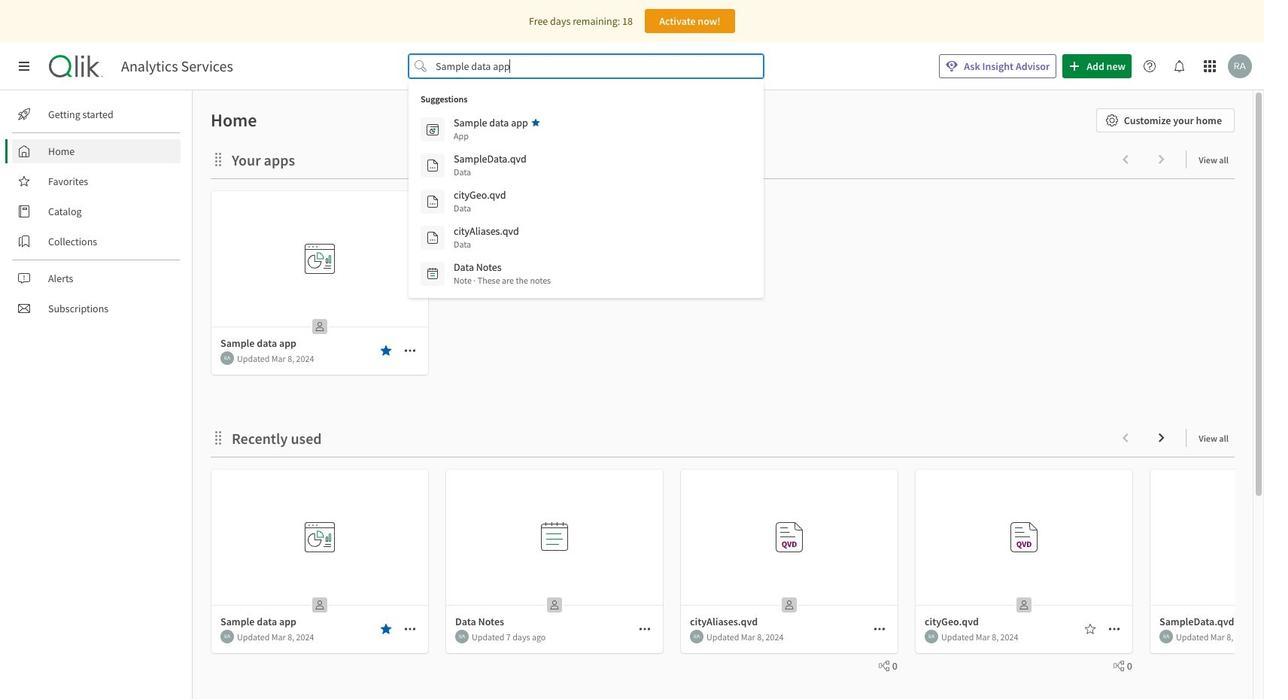 Task type: vqa. For each thing, say whether or not it's contained in the screenshot.
the rightmost Ruby Anderson image
yes



Task type: describe. For each thing, give the bounding box(es) containing it.
move collection image
[[211, 430, 226, 445]]

move collection image
[[211, 152, 226, 167]]

navigation pane element
[[0, 96, 192, 327]]

cityaliases.qvd element
[[454, 224, 519, 238]]

remove from favorites image for more actions icon to the left
[[380, 345, 392, 357]]

data notes element
[[454, 260, 502, 274]]

2 ruby anderson image from the left
[[690, 630, 704, 644]]

sample data app element
[[454, 116, 528, 129]]

Search for content text field
[[433, 54, 740, 78]]

3 ruby anderson image from the left
[[1160, 630, 1173, 644]]



Task type: locate. For each thing, give the bounding box(es) containing it.
1 remove from favorites image from the top
[[380, 345, 392, 357]]

remove from favorites image for more actions image
[[380, 623, 392, 635]]

0 horizontal spatial more actions image
[[404, 345, 416, 357]]

more actions image
[[404, 345, 416, 357], [639, 623, 651, 635], [1109, 623, 1121, 635]]

1 horizontal spatial ruby anderson image
[[690, 630, 704, 644]]

analytics services element
[[121, 57, 233, 75]]

remove from favorites image
[[380, 345, 392, 357], [380, 623, 392, 635]]

ruby anderson image
[[1228, 54, 1252, 78], [221, 352, 234, 365], [221, 630, 234, 644], [925, 630, 939, 644]]

sampledata.qvd element
[[454, 152, 527, 166]]

0 vertical spatial remove from favorites image
[[380, 345, 392, 357]]

1 horizontal spatial more actions image
[[639, 623, 651, 635]]

more actions image
[[404, 623, 416, 635]]

2 horizontal spatial more actions image
[[1109, 623, 1121, 635]]

citygeo.qvd element
[[454, 188, 506, 202]]

1 vertical spatial remove from favorites image
[[380, 623, 392, 635]]

1 ruby anderson image from the left
[[455, 630, 469, 644]]

2 horizontal spatial ruby anderson image
[[1160, 630, 1173, 644]]

main content
[[187, 90, 1264, 699]]

add to favorites image
[[1085, 623, 1097, 635]]

0 horizontal spatial ruby anderson image
[[455, 630, 469, 644]]

these are the notes element
[[454, 274, 551, 288]]

ruby anderson image
[[455, 630, 469, 644], [690, 630, 704, 644], [1160, 630, 1173, 644]]

ruby anderson element
[[221, 352, 234, 365], [221, 630, 234, 644], [455, 630, 469, 644], [690, 630, 704, 644], [925, 630, 939, 644], [1160, 630, 1173, 644]]

2 remove from favorites image from the top
[[380, 623, 392, 635]]

close sidebar menu image
[[18, 60, 30, 72]]



